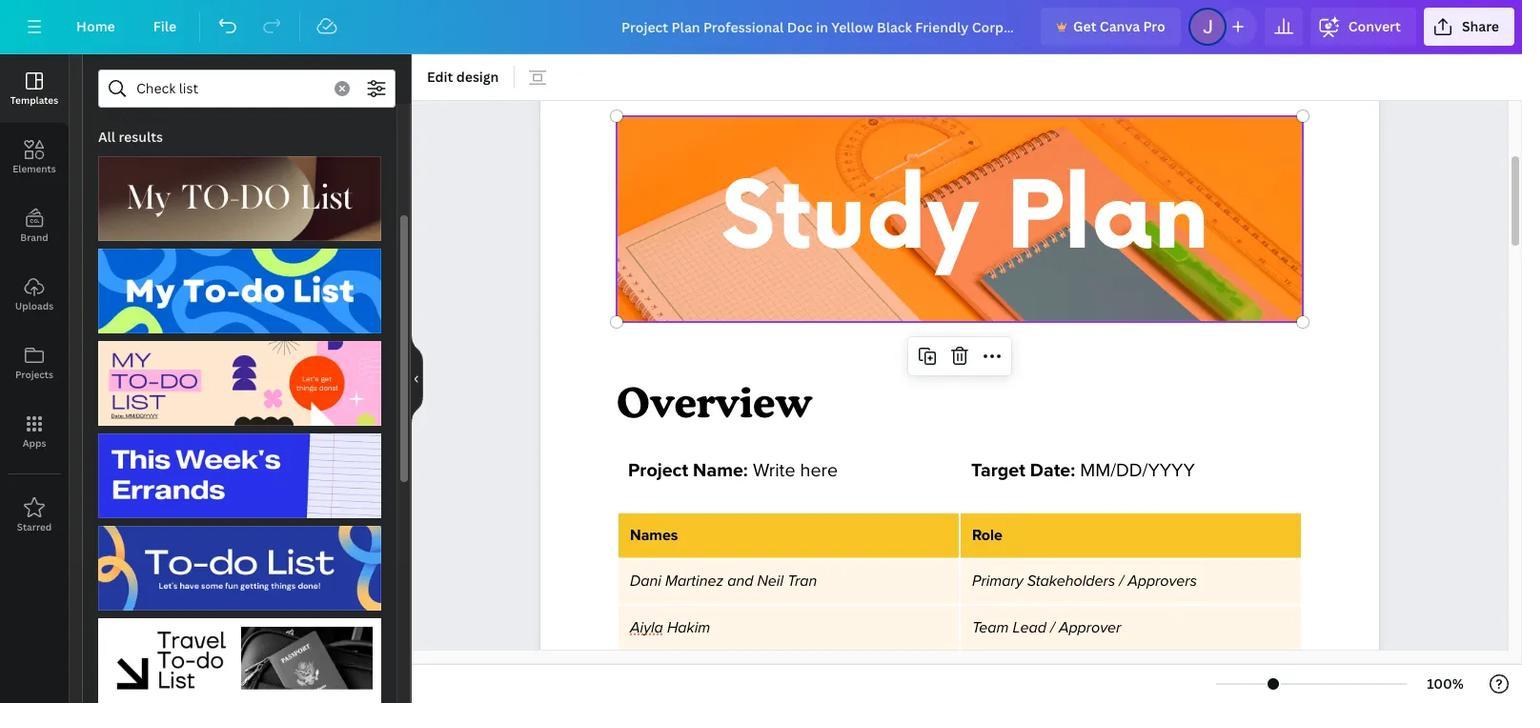 Task type: vqa. For each thing, say whether or not it's contained in the screenshot.
Elements button
yes



Task type: describe. For each thing, give the bounding box(es) containing it.
templates button
[[0, 54, 69, 123]]

canva
[[1100, 17, 1140, 35]]

get
[[1074, 17, 1097, 35]]

home
[[76, 17, 115, 35]]

brand
[[20, 231, 48, 244]]

side panel tab list
[[0, 54, 69, 550]]

study
[[721, 165, 979, 275]]

starred
[[17, 521, 52, 534]]

all results
[[98, 128, 163, 146]]

edit design button
[[419, 62, 507, 92]]

share button
[[1424, 8, 1515, 46]]

home link
[[61, 8, 130, 46]]

personal to-do list docs banner in blue gold vibrant professional style group
[[98, 515, 381, 612]]

elements
[[13, 162, 56, 175]]

main menu bar
[[0, 0, 1522, 54]]

to-do list personal docs banner in blue light blue neon green playful abstract style group
[[98, 237, 381, 334]]

to-do list personal docs banner in white black sleek monochrome style group
[[98, 608, 381, 704]]

apps button
[[0, 398, 69, 466]]

starred button
[[0, 481, 69, 550]]

study plan
[[721, 165, 1210, 275]]

projects
[[15, 368, 53, 381]]

errands to-do list docs banner in cobalt bright blue bold style image
[[98, 434, 381, 519]]



Task type: locate. For each thing, give the bounding box(es) containing it.
Design title text field
[[606, 8, 1033, 46]]

overview
[[617, 378, 812, 427]]

share
[[1462, 17, 1500, 35]]

get canva pro
[[1074, 17, 1166, 35]]

all
[[98, 128, 115, 146]]

edit design
[[427, 68, 499, 86]]

to-do list personal docs banner in blue light blue neon green playful abstract style image
[[98, 249, 381, 334]]

100%
[[1427, 675, 1464, 693]]

plan
[[1007, 165, 1210, 275]]

templates
[[10, 93, 58, 107]]

to-do list personal docs banner in pink orange bright modern style group
[[98, 330, 381, 426]]

uploads
[[15, 299, 54, 313]]

pro
[[1143, 17, 1166, 35]]

projects button
[[0, 329, 69, 398]]

100% button
[[1415, 669, 1477, 700]]

hide image
[[411, 333, 423, 425]]

to-do list personal docs banner in brown white photocentric style image
[[98, 156, 381, 241]]

apps
[[23, 437, 46, 450]]

edit
[[427, 68, 453, 86]]

convert button
[[1311, 8, 1416, 46]]

file
[[153, 17, 177, 35]]

convert
[[1349, 17, 1401, 35]]

to-do list personal docs banner in brown white photocentric style group
[[98, 145, 381, 241]]

elements button
[[0, 123, 69, 192]]

Search Doc templates search field
[[136, 71, 323, 107]]

to-do list personal docs banner in white black sleek monochrome style image
[[98, 619, 381, 704]]

brand button
[[0, 192, 69, 260]]

design
[[456, 68, 499, 86]]

to-do list personal docs banner in pink orange bright modern style image
[[98, 341, 381, 426]]

file button
[[138, 8, 192, 46]]

get canva pro button
[[1041, 8, 1181, 46]]

errands to-do list docs banner in cobalt bright blue bold style group
[[98, 423, 381, 519]]

results
[[119, 128, 163, 146]]

uploads button
[[0, 260, 69, 329]]

personal to-do list docs banner in blue gold vibrant professional style image
[[98, 527, 381, 612]]



